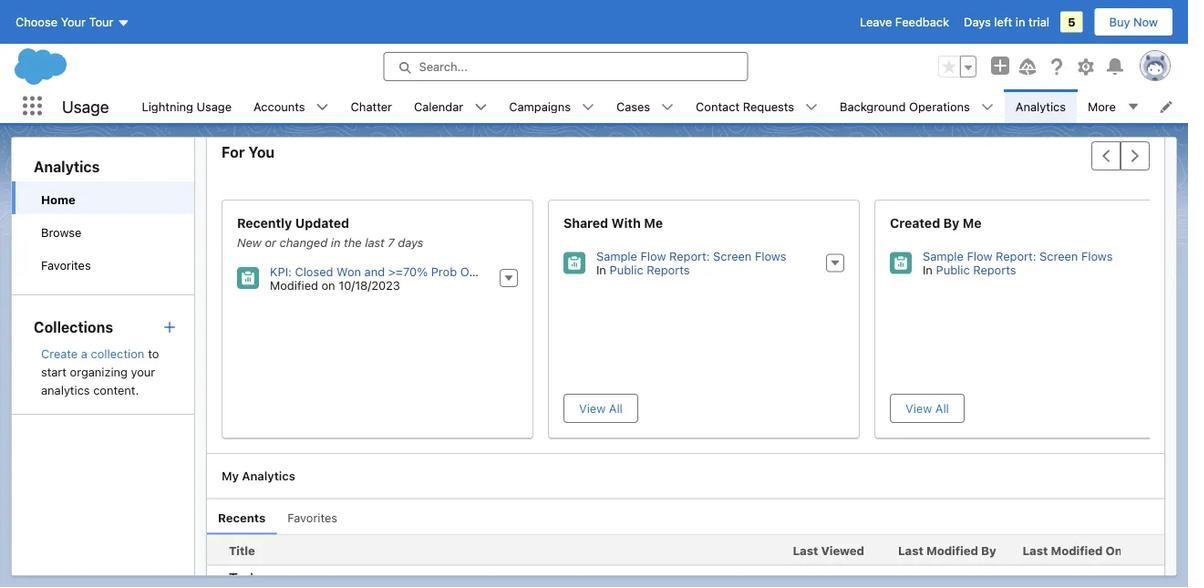 Task type: vqa. For each thing, say whether or not it's contained in the screenshot.
THE
no



Task type: describe. For each thing, give the bounding box(es) containing it.
campaigns list item
[[498, 89, 606, 123]]

buy now button
[[1094, 7, 1174, 36]]

text default image inside more dropdown button
[[1127, 100, 1140, 113]]

in
[[1016, 15, 1026, 29]]

cases link
[[606, 89, 661, 123]]

background operations
[[840, 99, 970, 113]]

text default image for campaigns
[[582, 101, 595, 114]]

calendar link
[[403, 89, 475, 123]]

days left in trial
[[964, 15, 1050, 29]]

search...
[[419, 60, 468, 73]]

5
[[1068, 15, 1076, 29]]

operations
[[909, 99, 970, 113]]

analytics link
[[1005, 89, 1077, 123]]

left
[[995, 15, 1013, 29]]

more button
[[1077, 89, 1151, 123]]

buy now
[[1110, 15, 1158, 29]]

calendar
[[414, 99, 464, 113]]

feedback
[[896, 15, 950, 29]]

choose your tour
[[16, 15, 114, 29]]

campaigns link
[[498, 89, 582, 123]]

trial
[[1029, 15, 1050, 29]]

accounts
[[254, 99, 305, 113]]

cases
[[617, 99, 650, 113]]

0 horizontal spatial usage
[[62, 96, 109, 116]]

leave feedback link
[[860, 15, 950, 29]]

text default image for calendar
[[475, 101, 487, 114]]

search... button
[[384, 52, 748, 81]]

contact requests
[[696, 99, 794, 113]]

background operations link
[[829, 89, 981, 123]]

text default image for contact requests
[[805, 101, 818, 114]]

text default image for cases
[[661, 101, 674, 114]]

contact requests list item
[[685, 89, 829, 123]]

chatter link
[[340, 89, 403, 123]]

cases list item
[[606, 89, 685, 123]]



Task type: locate. For each thing, give the bounding box(es) containing it.
1 text default image from the left
[[1127, 100, 1140, 113]]

3 text default image from the left
[[805, 101, 818, 114]]

contact
[[696, 99, 740, 113]]

campaigns
[[509, 99, 571, 113]]

lightning
[[142, 99, 193, 113]]

background
[[840, 99, 906, 113]]

2 text default image from the left
[[582, 101, 595, 114]]

text default image for background operations
[[981, 101, 994, 114]]

text default image inside contact requests list item
[[805, 101, 818, 114]]

text default image inside calendar list item
[[475, 101, 487, 114]]

text default image inside cases list item
[[661, 101, 674, 114]]

your
[[61, 15, 86, 29]]

text default image right accounts
[[316, 101, 329, 114]]

text default image right more
[[1127, 100, 1140, 113]]

text default image
[[475, 101, 487, 114], [582, 101, 595, 114], [661, 101, 674, 114]]

2 text default image from the left
[[316, 101, 329, 114]]

4 text default image from the left
[[981, 101, 994, 114]]

usage
[[62, 96, 109, 116], [197, 99, 232, 113]]

text default image right requests
[[805, 101, 818, 114]]

list
[[131, 89, 1189, 123]]

1 text default image from the left
[[475, 101, 487, 114]]

1 horizontal spatial text default image
[[582, 101, 595, 114]]

contact requests link
[[685, 89, 805, 123]]

1 horizontal spatial usage
[[197, 99, 232, 113]]

leave feedback
[[860, 15, 950, 29]]

2 horizontal spatial text default image
[[661, 101, 674, 114]]

now
[[1134, 15, 1158, 29]]

requests
[[743, 99, 794, 113]]

analytics
[[1016, 99, 1066, 113]]

usage right lightning
[[197, 99, 232, 113]]

3 text default image from the left
[[661, 101, 674, 114]]

lightning usage link
[[131, 89, 243, 123]]

text default image left cases
[[582, 101, 595, 114]]

text default image
[[1127, 100, 1140, 113], [316, 101, 329, 114], [805, 101, 818, 114], [981, 101, 994, 114]]

buy
[[1110, 15, 1131, 29]]

0 horizontal spatial text default image
[[475, 101, 487, 114]]

text default image inside accounts list item
[[316, 101, 329, 114]]

leave
[[860, 15, 892, 29]]

accounts link
[[243, 89, 316, 123]]

usage left lightning
[[62, 96, 109, 116]]

accounts list item
[[243, 89, 340, 123]]

choose your tour button
[[15, 7, 131, 36]]

text default image inside campaigns list item
[[582, 101, 595, 114]]

background operations list item
[[829, 89, 1005, 123]]

choose
[[16, 15, 58, 29]]

text default image inside background operations list item
[[981, 101, 994, 114]]

calendar list item
[[403, 89, 498, 123]]

more
[[1088, 99, 1116, 113]]

group
[[939, 56, 977, 78]]

text default image right cases
[[661, 101, 674, 114]]

lightning usage
[[142, 99, 232, 113]]

text default image for accounts
[[316, 101, 329, 114]]

text default image right calendar
[[475, 101, 487, 114]]

chatter
[[351, 99, 392, 113]]

list containing lightning usage
[[131, 89, 1189, 123]]

days
[[964, 15, 991, 29]]

tour
[[89, 15, 114, 29]]

text default image right operations
[[981, 101, 994, 114]]



